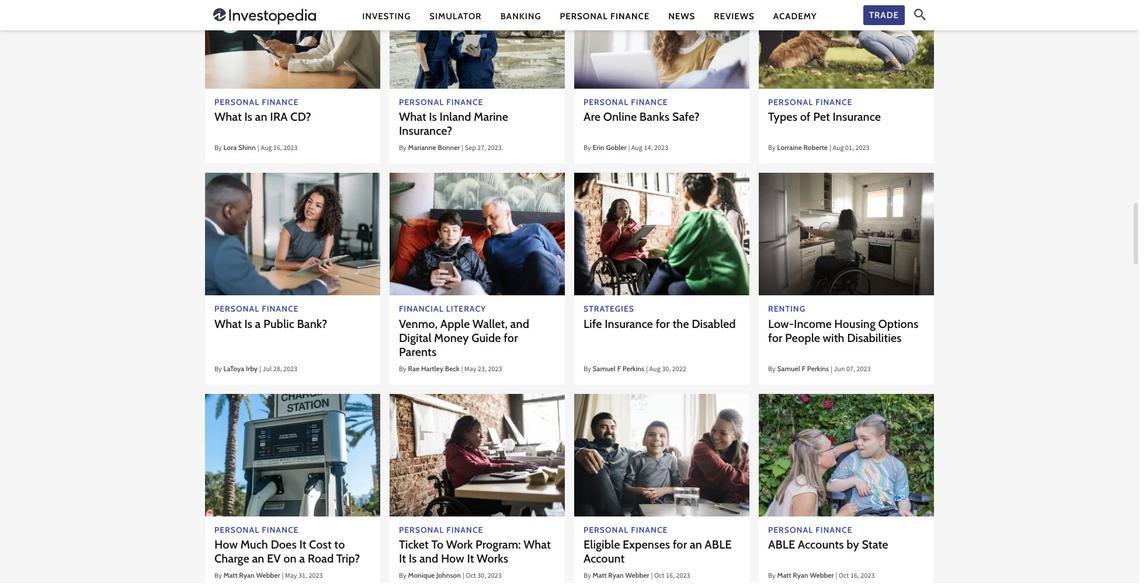 Task type: locate. For each thing, give the bounding box(es) containing it.
0 vertical spatial 30,
[[662, 364, 671, 375]]

caregiver girl intellectual disability wheelchair image
[[759, 394, 934, 517]]

is inside ticket to work program: what it is and how it works by monique johnson oct 30, 2023
[[409, 552, 417, 566]]

samuel inside by samuel f perkins aug 30, 2022
[[593, 364, 616, 373]]

0 horizontal spatial 30,
[[477, 571, 486, 582]]

0 horizontal spatial webber
[[256, 571, 280, 580]]

1 perkins from the left
[[623, 364, 644, 373]]

bonner
[[438, 143, 460, 152]]

for inside venmo, apple wallet, and digital money guide for parents by rae hartley beck may 23, 2023
[[504, 331, 518, 345]]

1 horizontal spatial perkins
[[807, 364, 829, 373]]

investing link
[[362, 10, 411, 22]]

1 f from the left
[[617, 364, 621, 373]]

1 horizontal spatial matt
[[593, 571, 607, 580]]

by samuel f perkins aug 30, 2022
[[584, 364, 686, 375]]

roberte
[[804, 143, 828, 152]]

is
[[244, 110, 252, 124], [429, 110, 437, 124], [244, 317, 252, 331], [409, 552, 417, 566]]

a inside "how much does it cost to charge an ev on a road trip? by matt ryan webber may 31, 2023"
[[299, 552, 305, 566]]

bank?
[[297, 317, 327, 331]]

and
[[510, 317, 529, 331], [419, 552, 438, 566]]

1 vertical spatial a
[[299, 552, 305, 566]]

jul
[[263, 364, 272, 375]]

simulator link
[[429, 10, 482, 22]]

30, down 'works'
[[477, 571, 486, 582]]

1 samuel from the left
[[593, 364, 616, 373]]

1 horizontal spatial webber
[[625, 571, 649, 580]]

by erin gobler aug 14, 2023
[[584, 143, 668, 154]]

aug
[[261, 143, 272, 154], [631, 143, 643, 154], [833, 143, 844, 154], [649, 364, 661, 375]]

1 horizontal spatial it
[[399, 552, 406, 566]]

insurance
[[833, 110, 881, 124], [605, 317, 653, 331]]

oct
[[466, 571, 476, 582], [654, 571, 664, 582], [839, 571, 849, 582]]

how
[[214, 538, 238, 552], [441, 552, 464, 566]]

types
[[768, 110, 797, 124]]

2 horizontal spatial oct
[[839, 571, 849, 582]]

for
[[656, 317, 670, 331], [504, 331, 518, 345], [768, 331, 783, 345], [673, 538, 687, 552]]

by
[[214, 143, 222, 154], [399, 143, 406, 154], [584, 143, 591, 154], [768, 143, 776, 154], [214, 364, 222, 375], [399, 364, 406, 375], [584, 364, 591, 375], [768, 364, 776, 375], [214, 571, 222, 582], [399, 571, 406, 582], [584, 571, 591, 582], [768, 571, 776, 582]]

2 perkins from the left
[[807, 364, 829, 373]]

2023 inside "how much does it cost to charge an ev on a road trip? by matt ryan webber may 31, 2023"
[[309, 571, 323, 582]]

account
[[584, 552, 625, 566]]

1 horizontal spatial f
[[802, 364, 806, 373]]

low-
[[768, 317, 794, 331]]

parent and son looking at iphone image
[[390, 173, 565, 296]]

2 matt from the left
[[593, 571, 607, 580]]

with
[[823, 331, 845, 345]]

16, down the by
[[850, 571, 859, 582]]

personal finance
[[560, 11, 650, 21]]

2 samuel from the left
[[777, 364, 800, 373]]

news link
[[668, 10, 695, 22]]

0 horizontal spatial and
[[419, 552, 438, 566]]

it left to
[[399, 552, 406, 566]]

how inside "how much does it cost to charge an ev on a road trip? by matt ryan webber may 31, 2023"
[[214, 538, 238, 552]]

matt down account
[[593, 571, 607, 580]]

0 horizontal spatial 16,
[[273, 143, 282, 154]]

may left 31,
[[285, 571, 297, 582]]

2 ryan from the left
[[608, 571, 624, 580]]

0 horizontal spatial matt
[[224, 571, 238, 580]]

2023
[[283, 143, 298, 154], [488, 143, 502, 154], [654, 143, 668, 154], [856, 143, 870, 154], [283, 364, 297, 375], [488, 364, 502, 375], [857, 364, 871, 375], [309, 571, 323, 582], [488, 571, 502, 582], [676, 571, 690, 582], [861, 571, 875, 582]]

2 oct from the left
[[654, 571, 664, 582]]

personal finance link
[[560, 10, 650, 22]]

is for inland
[[429, 110, 437, 124]]

income
[[794, 317, 832, 331]]

perkins for insurance
[[623, 364, 644, 373]]

2023 inside venmo, apple wallet, and digital money guide for parents by rae hartley beck may 23, 2023
[[488, 364, 502, 375]]

what for what is an ira cd?
[[214, 110, 242, 124]]

webber down "ev"
[[256, 571, 280, 580]]

webber down accounts
[[810, 571, 834, 580]]

samuel down life
[[593, 364, 616, 373]]

is for a
[[244, 317, 252, 331]]

matt down charge at the bottom of page
[[224, 571, 238, 580]]

2 horizontal spatial matt
[[777, 571, 791, 580]]

is for an
[[244, 110, 252, 124]]

30,
[[662, 364, 671, 375], [477, 571, 486, 582]]

electric vehicle charging station sign on top of a public charging station with palm trees in background. image
[[205, 394, 380, 517]]

0 vertical spatial may
[[464, 364, 476, 375]]

f inside by samuel f perkins aug 30, 2022
[[617, 364, 621, 373]]

2 horizontal spatial ryan
[[793, 571, 808, 580]]

reviews link
[[714, 10, 755, 22]]

1 able from the left
[[705, 538, 732, 552]]

by inside what is inland marine insurance? by marianne bonner sep 27, 2023
[[399, 143, 406, 154]]

webber inside eligible expenses for an able account by matt ryan webber oct 16, 2023
[[625, 571, 649, 580]]

3 ryan from the left
[[793, 571, 808, 580]]

erin
[[593, 143, 605, 152]]

insurance right life
[[605, 317, 653, 331]]

matt
[[224, 571, 238, 580], [593, 571, 607, 580], [777, 571, 791, 580]]

ticket to work program: what it is and how it works by monique johnson oct 30, 2023
[[399, 538, 551, 582]]

how left much
[[214, 538, 238, 552]]

1 vertical spatial 30,
[[477, 571, 486, 582]]

cost
[[309, 538, 332, 552]]

ryan inside by matt ryan webber oct 16, 2023
[[793, 571, 808, 580]]

ticket
[[399, 538, 429, 552]]

0 horizontal spatial ryan
[[239, 571, 254, 580]]

1 horizontal spatial 16,
[[666, 571, 675, 582]]

0 vertical spatial insurance
[[833, 110, 881, 124]]

27,
[[477, 143, 486, 154]]

30, inside ticket to work program: what it is and how it works by monique johnson oct 30, 2023
[[477, 571, 486, 582]]

a left public at the bottom left of page
[[255, 317, 261, 331]]

2022
[[672, 364, 686, 375]]

1 matt from the left
[[224, 571, 238, 580]]

aug for an
[[261, 143, 272, 154]]

academy link
[[773, 10, 817, 22]]

what right program:
[[523, 538, 551, 552]]

gobler
[[606, 143, 626, 152]]

1 horizontal spatial able
[[768, 538, 795, 552]]

perkins
[[623, 364, 644, 373], [807, 364, 829, 373]]

disabled
[[692, 317, 736, 331]]

oct down expenses
[[654, 571, 664, 582]]

and inside venmo, apple wallet, and digital money guide for parents by rae hartley beck may 23, 2023
[[510, 317, 529, 331]]

what up latoya
[[214, 317, 242, 331]]

0 horizontal spatial may
[[285, 571, 297, 582]]

webber
[[256, 571, 280, 580], [625, 571, 649, 580], [810, 571, 834, 580]]

3 webber from the left
[[810, 571, 834, 580]]

and up monique
[[419, 552, 438, 566]]

is left ira
[[244, 110, 252, 124]]

0 horizontal spatial a
[[255, 317, 261, 331]]

what is an ira cd?
[[214, 110, 311, 124]]

1 horizontal spatial a
[[299, 552, 305, 566]]

1 horizontal spatial oct
[[654, 571, 664, 582]]

aug right shinn
[[261, 143, 272, 154]]

eligible expenses for an able account by matt ryan webber oct 16, 2023
[[584, 538, 732, 582]]

ira
[[270, 110, 288, 124]]

oct right johnson
[[466, 571, 476, 582]]

samuel
[[593, 364, 616, 373], [777, 364, 800, 373]]

for left people
[[768, 331, 783, 345]]

samuel for life insurance for the disabled
[[593, 364, 616, 373]]

samuel down people
[[777, 364, 800, 373]]

what inside what is inland marine insurance? by marianne bonner sep 27, 2023
[[399, 110, 426, 124]]

16,
[[273, 143, 282, 154], [666, 571, 675, 582], [850, 571, 859, 582]]

and right wallet,
[[510, 317, 529, 331]]

by
[[847, 538, 859, 552]]

f inside by samuel f perkins jun 07, 2023
[[802, 364, 806, 373]]

aug left 14,
[[631, 143, 643, 154]]

apple
[[440, 317, 470, 331]]

16, right shinn
[[273, 143, 282, 154]]

the
[[673, 317, 689, 331]]

by inside venmo, apple wallet, and digital money guide for parents by rae hartley beck may 23, 2023
[[399, 364, 406, 375]]

0 horizontal spatial able
[[705, 538, 732, 552]]

by samuel f perkins jun 07, 2023
[[768, 364, 871, 375]]

is left public at the bottom left of page
[[244, 317, 252, 331]]

search image
[[914, 9, 926, 21]]

1 vertical spatial insurance
[[605, 317, 653, 331]]

2023 inside ticket to work program: what it is and how it works by monique johnson oct 30, 2023
[[488, 571, 502, 582]]

aug left 01,
[[833, 143, 844, 154]]

may inside "how much does it cost to charge an ev on a road trip? by matt ryan webber may 31, 2023"
[[285, 571, 297, 582]]

much
[[240, 538, 268, 552]]

latoya
[[224, 364, 244, 373]]

by lorraine roberte aug 01, 2023
[[768, 143, 870, 154]]

0 horizontal spatial samuel
[[593, 364, 616, 373]]

personal
[[560, 11, 608, 21]]

for right guide
[[504, 331, 518, 345]]

2 f from the left
[[802, 364, 806, 373]]

for right expenses
[[673, 538, 687, 552]]

academy
[[773, 11, 817, 21]]

30, left 2022
[[662, 364, 671, 375]]

3 matt from the left
[[777, 571, 791, 580]]

an left ira
[[255, 110, 267, 124]]

an inside "how much does it cost to charge an ev on a road trip? by matt ryan webber may 31, 2023"
[[252, 552, 264, 566]]

perkins inside by samuel f perkins aug 30, 2022
[[623, 364, 644, 373]]

2 webber from the left
[[625, 571, 649, 580]]

what up lora
[[214, 110, 242, 124]]

a right on
[[299, 552, 305, 566]]

samuel inside by samuel f perkins jun 07, 2023
[[777, 364, 800, 373]]

28,
[[273, 364, 282, 375]]

ryan inside "how much does it cost to charge an ev on a road trip? by matt ryan webber may 31, 2023"
[[239, 571, 254, 580]]

matt down 'able accounts by state'
[[777, 571, 791, 580]]

ryan down charge at the bottom of page
[[239, 571, 254, 580]]

webber down expenses
[[625, 571, 649, 580]]

may
[[464, 364, 476, 375], [285, 571, 297, 582]]

is up monique
[[409, 552, 417, 566]]

0 vertical spatial and
[[510, 317, 529, 331]]

1 horizontal spatial and
[[510, 317, 529, 331]]

f for income
[[802, 364, 806, 373]]

able accounts by state
[[768, 538, 888, 552]]

1 horizontal spatial ryan
[[608, 571, 624, 580]]

matt inside "how much does it cost to charge an ev on a road trip? by matt ryan webber may 31, 2023"
[[224, 571, 238, 580]]

is left inland
[[429, 110, 437, 124]]

may left 23,
[[464, 364, 476, 375]]

1 horizontal spatial may
[[464, 364, 476, 375]]

insurance up 01,
[[833, 110, 881, 124]]

perkins left 2022
[[623, 364, 644, 373]]

oct down the by
[[839, 571, 849, 582]]

0 horizontal spatial how
[[214, 538, 238, 552]]

road
[[308, 552, 334, 566]]

ryan down account
[[608, 571, 624, 580]]

1 vertical spatial may
[[285, 571, 297, 582]]

investopedia homepage image
[[213, 7, 316, 26]]

what for what is inland marine insurance? by marianne bonner sep 27, 2023
[[399, 110, 426, 124]]

0 horizontal spatial perkins
[[623, 364, 644, 373]]

an left "ev"
[[252, 552, 264, 566]]

it left 'works'
[[467, 552, 474, 566]]

by lora shinn aug 16, 2023
[[214, 143, 298, 154]]

2 horizontal spatial webber
[[810, 571, 834, 580]]

trade link
[[863, 5, 905, 25]]

banking
[[500, 11, 541, 21]]

0 horizontal spatial f
[[617, 364, 621, 373]]

0 horizontal spatial oct
[[466, 571, 476, 582]]

a client and professional have a discussion. image
[[205, 173, 380, 296]]

what up marianne
[[399, 110, 426, 124]]

what
[[214, 110, 242, 124], [399, 110, 426, 124], [214, 317, 242, 331], [523, 538, 551, 552]]

1 horizontal spatial samuel
[[777, 364, 800, 373]]

public
[[263, 317, 294, 331]]

f for insurance
[[617, 364, 621, 373]]

1 oct from the left
[[466, 571, 476, 582]]

1 horizontal spatial how
[[441, 552, 464, 566]]

1 webber from the left
[[256, 571, 280, 580]]

are
[[584, 110, 601, 124]]

16, inside eligible expenses for an able account by matt ryan webber oct 16, 2023
[[666, 571, 675, 582]]

how up johnson
[[441, 552, 464, 566]]

it left cost
[[299, 538, 306, 552]]

16, down expenses
[[666, 571, 675, 582]]

1 horizontal spatial insurance
[[833, 110, 881, 124]]

ryan down accounts
[[793, 571, 808, 580]]

ryan
[[239, 571, 254, 580], [608, 571, 624, 580], [793, 571, 808, 580]]

what for what is a public bank?
[[214, 317, 242, 331]]

perkins left jun on the bottom right of the page
[[807, 364, 829, 373]]

1 ryan from the left
[[239, 571, 254, 580]]

2 horizontal spatial it
[[467, 552, 474, 566]]

for inside low-income housing options for people with disabilities
[[768, 331, 783, 345]]

a
[[255, 317, 261, 331], [299, 552, 305, 566]]

is inside what is inland marine insurance? by marianne bonner sep 27, 2023
[[429, 110, 437, 124]]

able inside eligible expenses for an able account by matt ryan webber oct 16, 2023
[[705, 538, 732, 552]]

perkins inside by samuel f perkins jun 07, 2023
[[807, 364, 829, 373]]

an right expenses
[[690, 538, 702, 552]]

1 vertical spatial and
[[419, 552, 438, 566]]

0 horizontal spatial it
[[299, 538, 306, 552]]

by inside ticket to work program: what it is and how it works by monique johnson oct 30, 2023
[[399, 571, 406, 582]]



Task type: vqa. For each thing, say whether or not it's contained in the screenshot.
What corresponding to What Is a Public Bank?
yes



Task type: describe. For each thing, give the bounding box(es) containing it.
a woman using a laptop in a home setting. image
[[574, 0, 749, 89]]

webber inside by matt ryan webber oct 16, 2023
[[810, 571, 834, 580]]

aug left 2022
[[649, 364, 661, 375]]

a group of people sitting and facing a person in wheelchair who is leading a work meeting image
[[574, 173, 749, 296]]

beck
[[445, 364, 460, 373]]

by latoya irby jul 28, 2023
[[214, 364, 297, 375]]

2023 inside what is inland marine insurance? by marianne bonner sep 27, 2023
[[488, 143, 502, 154]]

how much does it cost to charge an ev on a road trip? by matt ryan webber may 31, 2023
[[214, 538, 360, 582]]

banking link
[[500, 10, 541, 22]]

a woman plays with her dog. image
[[759, 0, 934, 89]]

webber inside "how much does it cost to charge an ev on a road trip? by matt ryan webber may 31, 2023"
[[256, 571, 280, 580]]

01,
[[845, 143, 854, 154]]

31,
[[298, 571, 307, 582]]

two construction workers review information on a job site. image
[[390, 0, 565, 89]]

jun
[[834, 364, 845, 375]]

options
[[878, 317, 919, 331]]

0 vertical spatial a
[[255, 317, 261, 331]]

how inside ticket to work program: what it is and how it works by monique johnson oct 30, 2023
[[441, 552, 464, 566]]

and inside ticket to work program: what it is and how it works by monique johnson oct 30, 2023
[[419, 552, 438, 566]]

lorraine
[[777, 143, 802, 152]]

finance
[[610, 11, 650, 21]]

matt inside by matt ryan webber oct 16, 2023
[[777, 571, 791, 580]]

wallet,
[[473, 317, 508, 331]]

lora
[[224, 143, 237, 152]]

what is a public bank?
[[214, 317, 327, 331]]

low-income housing options for people with disabilities
[[768, 317, 919, 345]]

0 horizontal spatial insurance
[[605, 317, 653, 331]]

eligible
[[584, 538, 620, 552]]

07,
[[846, 364, 855, 375]]

works
[[477, 552, 508, 566]]

ev
[[267, 552, 281, 566]]

parents
[[399, 345, 437, 359]]

ryan inside eligible expenses for an able account by matt ryan webber oct 16, 2023
[[608, 571, 624, 580]]

an inside eligible expenses for an able account by matt ryan webber oct 16, 2023
[[690, 538, 702, 552]]

online
[[603, 110, 637, 124]]

2023 inside eligible expenses for an able account by matt ryan webber oct 16, 2023
[[676, 571, 690, 582]]

14,
[[644, 143, 653, 154]]

insurance?
[[399, 124, 452, 138]]

3 oct from the left
[[839, 571, 849, 582]]

samuel for low-income housing options for people with disabilities
[[777, 364, 800, 373]]

a couple sits at a table looking at their devices. image
[[205, 0, 380, 89]]

marianne
[[408, 143, 436, 152]]

oct inside eligible expenses for an able account by matt ryan webber oct 16, 2023
[[654, 571, 664, 582]]

by inside eligible expenses for an able account by matt ryan webber oct 16, 2023
[[584, 571, 591, 582]]

safe?
[[672, 110, 700, 124]]

smiling parents looking at autistic son while sitting on sofa in living room image
[[574, 394, 749, 517]]

venmo, apple wallet, and digital money guide for parents by rae hartley beck may 23, 2023
[[399, 317, 529, 375]]

matt inside eligible expenses for an able account by matt ryan webber oct 16, 2023
[[593, 571, 607, 580]]

someone in a wheelchair working at a desk in an office, using a laptop computer. image
[[390, 394, 565, 517]]

people
[[785, 331, 820, 345]]

marine
[[474, 110, 508, 124]]

banks
[[640, 110, 670, 124]]

program:
[[476, 538, 521, 552]]

johnson
[[436, 571, 461, 580]]

what inside ticket to work program: what it is and how it works by monique johnson oct 30, 2023
[[523, 538, 551, 552]]

what is inland marine insurance? by marianne bonner sep 27, 2023
[[399, 110, 508, 154]]

state
[[862, 538, 888, 552]]

to
[[334, 538, 345, 552]]

cd?
[[290, 110, 311, 124]]

perkins for income
[[807, 364, 829, 373]]

expenses
[[623, 538, 670, 552]]

by inside "how much does it cost to charge an ev on a road trip? by matt ryan webber may 31, 2023"
[[214, 571, 222, 582]]

housing
[[834, 317, 876, 331]]

rae
[[408, 364, 420, 373]]

aug for pet
[[833, 143, 844, 154]]

monique
[[408, 571, 435, 580]]

simulator
[[429, 11, 482, 21]]

sep
[[465, 143, 476, 154]]

does
[[271, 538, 297, 552]]

types of pet insurance
[[768, 110, 881, 124]]

2 horizontal spatial 16,
[[850, 571, 859, 582]]

it inside "how much does it cost to charge an ev on a road trip? by matt ryan webber may 31, 2023"
[[299, 538, 306, 552]]

2 able from the left
[[768, 538, 795, 552]]

for left the the
[[656, 317, 670, 331]]

woman in a wheelchair pushing a button on the wall in her kitchen image
[[759, 173, 934, 296]]

inland
[[440, 110, 471, 124]]

irby
[[246, 364, 258, 373]]

may inside venmo, apple wallet, and digital money guide for parents by rae hartley beck may 23, 2023
[[464, 364, 476, 375]]

trip?
[[336, 552, 360, 566]]

1 horizontal spatial 30,
[[662, 364, 671, 375]]

life
[[584, 317, 602, 331]]

digital
[[399, 331, 431, 345]]

work
[[446, 538, 473, 552]]

disabilities
[[847, 331, 902, 345]]

pet
[[813, 110, 830, 124]]

on
[[283, 552, 297, 566]]

money
[[434, 331, 469, 345]]

of
[[800, 110, 811, 124]]

to
[[431, 538, 444, 552]]

oct inside ticket to work program: what it is and how it works by monique johnson oct 30, 2023
[[466, 571, 476, 582]]

for inside eligible expenses for an able account by matt ryan webber oct 16, 2023
[[673, 538, 687, 552]]

aug for banks
[[631, 143, 643, 154]]

life insurance for the disabled
[[584, 317, 736, 331]]

news
[[668, 11, 695, 21]]

are online banks safe?
[[584, 110, 700, 124]]

guide
[[472, 331, 501, 345]]

investing
[[362, 11, 411, 21]]

23,
[[478, 364, 487, 375]]

reviews
[[714, 11, 755, 21]]

charge
[[214, 552, 249, 566]]

hartley
[[421, 364, 443, 373]]

by matt ryan webber oct 16, 2023
[[768, 571, 875, 582]]



